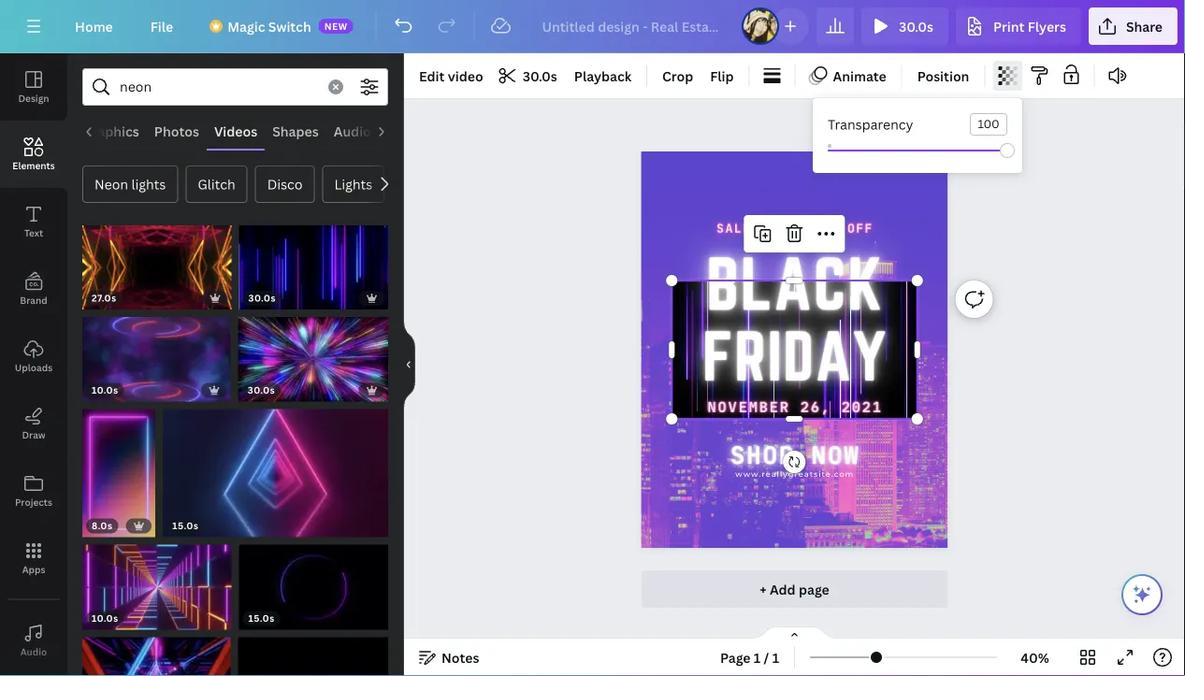 Task type: vqa. For each thing, say whether or not it's contained in the screenshot.
1080
no



Task type: describe. For each thing, give the bounding box(es) containing it.
edit video button
[[412, 61, 491, 91]]

now
[[812, 440, 861, 470]]

brand
[[20, 294, 47, 306]]

main menu bar
[[0, 0, 1185, 53]]

disco button
[[255, 166, 315, 203]]

sale up to 50% off
[[717, 221, 874, 236]]

design button
[[0, 53, 67, 121]]

27.0s group
[[82, 214, 232, 310]]

animate button
[[803, 61, 894, 91]]

edit video
[[419, 67, 483, 85]]

animate
[[833, 67, 887, 85]]

1 10.0s group from the top
[[82, 306, 231, 402]]

position
[[918, 67, 970, 85]]

26,
[[801, 399, 832, 416]]

elements button
[[0, 121, 67, 188]]

photos button
[[146, 113, 206, 149]]

text button
[[0, 188, 67, 255]]

+ add page button
[[641, 571, 948, 608]]

page
[[799, 581, 830, 598]]

apps button
[[0, 525, 67, 592]]

print flyers
[[994, 17, 1066, 35]]

lights
[[131, 175, 166, 193]]

up
[[761, 221, 778, 236]]

show pages image
[[750, 626, 840, 641]]

share
[[1126, 17, 1163, 35]]

neon
[[94, 175, 128, 193]]

page 1 / 1
[[720, 649, 779, 667]]

new
[[324, 20, 348, 32]]

flyers
[[1028, 17, 1066, 35]]

50%
[[813, 221, 839, 236]]

Search elements search field
[[120, 69, 317, 105]]

november
[[708, 399, 790, 416]]

playback
[[574, 67, 632, 85]]

flip button
[[703, 61, 742, 91]]

side panel tab list
[[0, 53, 67, 676]]

1 1 from the left
[[754, 649, 761, 667]]

0 vertical spatial audio button
[[326, 113, 378, 149]]

videos image
[[0, 675, 67, 676]]

graphics
[[82, 122, 139, 140]]

27.0s
[[92, 292, 117, 305]]

neon lights
[[94, 175, 166, 193]]

flip
[[710, 67, 734, 85]]

videos
[[214, 122, 257, 140]]

2 group from the left
[[238, 626, 388, 676]]

draw button
[[0, 390, 67, 457]]

sale
[[717, 221, 752, 236]]

print flyers button
[[956, 7, 1081, 45]]

text
[[24, 226, 43, 239]]

+ add page
[[760, 581, 830, 598]]

15.0s for 15.0s group corresponding to 2nd 10.0s group from the top
[[248, 612, 275, 625]]

friday
[[703, 319, 888, 393]]

brand button
[[0, 255, 67, 323]]

neon lights button
[[82, 166, 178, 203]]

40% button
[[1005, 643, 1066, 673]]

30.0s inside main menu bar
[[899, 17, 934, 35]]

page
[[720, 649, 751, 667]]

Transparency text field
[[971, 114, 1007, 135]]

position button
[[910, 61, 977, 91]]

2 1 from the left
[[772, 649, 779, 667]]

hide image
[[403, 320, 415, 410]]

share button
[[1089, 7, 1178, 45]]

shop now
[[731, 440, 861, 470]]

15.0s group for 2nd 10.0s group from the top
[[239, 534, 388, 630]]

uploads
[[15, 361, 53, 374]]

1 vertical spatial 30.0s button
[[493, 61, 565, 91]]

2021
[[842, 399, 883, 416]]

print
[[994, 17, 1025, 35]]

black
[[707, 245, 884, 323]]

30.0s group for 10.0s
[[238, 306, 388, 402]]

off
[[848, 221, 874, 236]]



Task type: locate. For each thing, give the bounding box(es) containing it.
0 vertical spatial 30.0s button
[[862, 7, 949, 45]]

file
[[150, 17, 173, 35]]

shapes
[[272, 122, 318, 140]]

1 horizontal spatial audio
[[333, 122, 371, 140]]

2 10.0s from the top
[[92, 612, 119, 625]]

group
[[82, 626, 231, 676], [238, 626, 388, 676]]

1 vertical spatial audio
[[20, 646, 47, 658]]

0 vertical spatial 10.0s
[[92, 384, 119, 397]]

draw
[[22, 428, 45, 441]]

/
[[764, 649, 769, 667]]

playback button
[[567, 61, 639, 91]]

30.0s button right video
[[493, 61, 565, 91]]

videos button
[[206, 113, 264, 149]]

photos
[[154, 122, 199, 140]]

frames
[[386, 122, 432, 140]]

audio
[[333, 122, 371, 140], [20, 646, 47, 658]]

15.0s group
[[163, 398, 388, 538], [239, 534, 388, 630]]

edit
[[419, 67, 445, 85]]

1 10.0s from the top
[[92, 384, 119, 397]]

0 horizontal spatial 15.0s
[[172, 520, 199, 533]]

1 right /
[[772, 649, 779, 667]]

1 horizontal spatial 30.0s button
[[862, 7, 949, 45]]

0 horizontal spatial audio button
[[0, 607, 67, 675]]

Design title text field
[[527, 7, 734, 45]]

0 horizontal spatial 1
[[754, 649, 761, 667]]

+
[[760, 581, 767, 598]]

disco
[[267, 175, 303, 193]]

canva assistant image
[[1131, 584, 1154, 606]]

shop
[[731, 440, 796, 470]]

10.0s right side panel tab list at the left
[[92, 384, 119, 397]]

add
[[770, 581, 796, 598]]

1 group from the left
[[82, 626, 231, 676]]

10.0s down 8.0s
[[92, 612, 119, 625]]

30.0s group
[[239, 214, 388, 310], [238, 306, 388, 402]]

file button
[[135, 7, 188, 45]]

glitch
[[198, 175, 235, 193]]

1
[[754, 649, 761, 667], [772, 649, 779, 667]]

notes button
[[412, 643, 487, 673]]

www.reallygreatsite.com
[[736, 470, 855, 479]]

audio button down apps
[[0, 607, 67, 675]]

15.0s for 15.0s group corresponding to 8.0s 'group'
[[172, 520, 199, 533]]

audio button
[[326, 113, 378, 149], [0, 607, 67, 675]]

8.0s
[[92, 520, 113, 533]]

8.0s group
[[82, 398, 156, 538]]

0 vertical spatial audio
[[333, 122, 371, 140]]

audio up videos image
[[20, 646, 47, 658]]

projects button
[[0, 457, 67, 525]]

transparency
[[828, 116, 914, 133]]

lights
[[334, 175, 373, 193]]

video
[[448, 67, 483, 85]]

glitch button
[[186, 166, 248, 203]]

apps
[[22, 563, 45, 576]]

0 horizontal spatial group
[[82, 626, 231, 676]]

30.0s button inside main menu bar
[[862, 7, 949, 45]]

november 26, 2021
[[708, 399, 883, 416]]

audio up lights
[[333, 122, 371, 140]]

to
[[787, 221, 804, 236]]

30.0s button
[[862, 7, 949, 45], [493, 61, 565, 91]]

1 vertical spatial 15.0s
[[248, 612, 275, 625]]

30.0s button up position
[[862, 7, 949, 45]]

home
[[75, 17, 113, 35]]

crop button
[[655, 61, 701, 91]]

2 10.0s group from the top
[[82, 534, 232, 630]]

1 left /
[[754, 649, 761, 667]]

lights button
[[322, 166, 385, 203]]

0 horizontal spatial 30.0s button
[[493, 61, 565, 91]]

15.0s group for 8.0s 'group'
[[163, 398, 388, 538]]

design
[[18, 92, 49, 104]]

audio inside side panel tab list
[[20, 646, 47, 658]]

1 horizontal spatial group
[[238, 626, 388, 676]]

40%
[[1021, 649, 1049, 667]]

1 horizontal spatial 1
[[772, 649, 779, 667]]

home link
[[60, 7, 128, 45]]

shapes button
[[264, 113, 326, 149]]

crop
[[662, 67, 694, 85]]

0 vertical spatial 10.0s group
[[82, 306, 231, 402]]

1 horizontal spatial 15.0s
[[248, 612, 275, 625]]

uploads button
[[0, 323, 67, 390]]

switch
[[268, 17, 311, 35]]

30.0s
[[899, 17, 934, 35], [523, 67, 557, 85], [248, 292, 276, 305], [248, 384, 275, 397]]

0 vertical spatial 15.0s
[[172, 520, 199, 533]]

projects
[[15, 496, 52, 508]]

audio button up lights
[[326, 113, 378, 149]]

1 horizontal spatial audio button
[[326, 113, 378, 149]]

graphics button
[[74, 113, 146, 149]]

magic switch
[[228, 17, 311, 35]]

10.0s group down 27.0s at the left of the page
[[82, 306, 231, 402]]

30.0s group for 27.0s
[[239, 214, 388, 310]]

0 horizontal spatial audio
[[20, 646, 47, 658]]

magic
[[228, 17, 265, 35]]

15.0s
[[172, 520, 199, 533], [248, 612, 275, 625]]

10.0s group down 8.0s
[[82, 534, 232, 630]]

frames button
[[378, 113, 440, 149]]

elements
[[12, 159, 55, 172]]

1 vertical spatial 10.0s
[[92, 612, 119, 625]]

1 vertical spatial audio button
[[0, 607, 67, 675]]

10.0s
[[92, 384, 119, 397], [92, 612, 119, 625]]

notes
[[442, 649, 479, 667]]

10.0s group
[[82, 306, 231, 402], [82, 534, 232, 630]]

1 vertical spatial 10.0s group
[[82, 534, 232, 630]]



